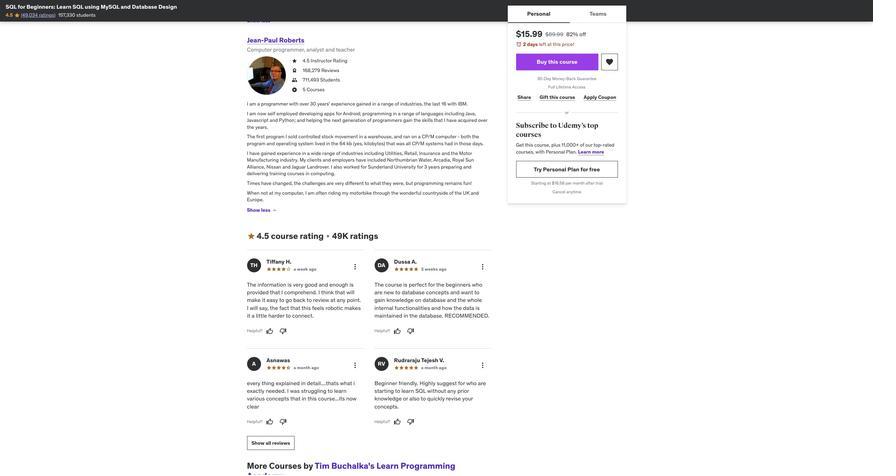 Task type: describe. For each thing, give the bounding box(es) containing it.
exactly
[[247, 388, 264, 395]]

2 vertical spatial personal
[[543, 166, 566, 173]]

0 vertical spatial programming
[[362, 110, 392, 117]]

courses inside i am a programmer with over 30 years' experience gained in a range of industries, the last 16 with ibm. i am now self employed developing apps for android; programming in a range of languages including java, javascript and python; and helping the next generation of programmers gain the skills that i have acquired over the years. the first program i sold controlled stock movement in a warehouse, and ran on a cp/m computer - both the program and operating system lived in the 64 kb (yes, kilobytes) that was all cp/m systems had in those days. i have gained experience in a wide range of industries including utilities, retail, insurance and the motor manufacturing industry. my clients and employers have included northumbrian water, arcadia, royal sun alliance, nissan and jaguar landrover. i also worked for sunderland university for 3 years preparing and delivering training courses in computing. times have changed, the challenges are very different to what they were, but programming remains fun! when not at my computer, i am often riding my motorbike through the wonderful countryside of the uk and europe.
[[287, 171, 304, 177]]

ago for suggest
[[439, 365, 447, 370]]

good
[[305, 281, 317, 288]]

168,279 reviews
[[303, 67, 339, 73]]

30
[[310, 101, 316, 107]]

tejesh
[[421, 357, 438, 364]]

and left the operating
[[267, 140, 275, 147]]

concepts inside 'every thing explained in detail....thats what i exactly needed. i was struggling to learn various concepts that in this course...its now clear'
[[266, 395, 289, 402]]

3
[[424, 164, 427, 170]]

show less for first show less button from the top's xsmall icon
[[247, 18, 270, 24]]

rudraraju
[[394, 357, 420, 364]]

ran
[[403, 134, 410, 140]]

at inside starting at $16.58 per month after trial cancel anytime
[[547, 181, 551, 186]]

jean-paul roberts computer programmer, analyst and teacher
[[247, 36, 355, 53]]

struggling
[[301, 388, 326, 395]]

on inside the course is perfect for the beginners who are new to database concepts and want to gain knowledge on database and the whole internal functionalities and how the data is maintained in the database. recommended.
[[415, 297, 421, 304]]

2 my from the left
[[342, 190, 348, 196]]

1 vertical spatial am
[[249, 110, 256, 117]]

the down "2 weeks ago"
[[436, 281, 444, 288]]

a inside the information is very good and enough is provided that i comprehend. i think that will make it easy to go back to review at any point. i will say, the fact that this feels robotic makes it a little harder to connect.
[[252, 312, 255, 319]]

1 horizontal spatial it
[[262, 297, 265, 304]]

feels
[[312, 305, 324, 311]]

knowledge inside the course is perfect for the beginners who are new to database concepts and want to gain knowledge on database and the whole internal functionalities and how the data is maintained in the database. recommended.
[[386, 297, 414, 304]]

and inside jean-paul roberts computer programmer, analyst and teacher
[[325, 46, 335, 53]]

of up employers
[[336, 150, 340, 156]]

to down fact
[[286, 312, 291, 319]]

at right left
[[547, 41, 552, 47]]

connect.
[[292, 312, 314, 319]]

is right enough at the bottom of page
[[350, 281, 354, 288]]

learn inside 'every thing explained in detail....thats what i exactly needed. i was struggling to learn various concepts that in this course...its now clear'
[[334, 388, 347, 395]]

very inside the information is very good and enough is provided that i comprehend. i think that will make it easy to go back to review at any point. i will say, the fact that this feels robotic makes it a little harder to connect.
[[293, 281, 303, 288]]

course inside button
[[559, 58, 578, 65]]

this down $89.99
[[553, 41, 561, 47]]

movement
[[335, 134, 358, 140]]

0 vertical spatial or
[[565, 110, 569, 115]]

little
[[256, 312, 267, 319]]

but
[[406, 180, 413, 186]]

(49,034 ratings)
[[21, 12, 55, 18]]

for up next
[[336, 110, 342, 117]]

xsmall image for 5 courses
[[292, 86, 297, 93]]

your
[[462, 395, 473, 402]]

kb
[[346, 140, 352, 147]]

a.
[[411, 258, 417, 265]]

0 horizontal spatial over
[[300, 101, 309, 107]]

course...its
[[318, 395, 345, 402]]

of left industries,
[[395, 101, 399, 107]]

wonderful
[[400, 190, 421, 196]]

and down self
[[270, 117, 278, 123]]

learn inside beginner friendly. highly suggest for who are starting to learn sql without any prior knowledge or also to quickly revise your concepts.
[[401, 388, 414, 395]]

trial
[[595, 181, 603, 186]]

internal
[[374, 305, 393, 311]]

countryside
[[423, 190, 448, 196]]

is left perfect
[[403, 281, 407, 288]]

that down "back" at the left of page
[[290, 305, 300, 311]]

and down beginners on the right of page
[[450, 289, 460, 296]]

concepts.
[[374, 403, 399, 410]]

4.5 for 4.5 instructor rating
[[303, 58, 310, 64]]

1 vertical spatial database
[[423, 297, 446, 304]]

the left "last"
[[424, 101, 431, 107]]

the for th
[[247, 281, 256, 288]]

often
[[316, 190, 327, 196]]

the up computer,
[[294, 180, 301, 186]]

plus
[[551, 142, 560, 148]]

gift this course link
[[538, 90, 577, 104]]

have left acquired
[[446, 117, 457, 123]]

have up manufacturing
[[249, 150, 260, 156]]

analyst
[[306, 46, 324, 53]]

1 horizontal spatial gained
[[356, 101, 371, 107]]

mark review by asnawas as helpful image
[[266, 419, 273, 426]]

remains
[[445, 180, 462, 186]]

at inside the information is very good and enough is provided that i comprehend. i think that will make it easy to go back to review at any point. i will say, the fact that this feels robotic makes it a little harder to connect.
[[331, 297, 335, 304]]

landrover.
[[307, 164, 330, 170]]

personal inside get this course, plus 11,000+ of our top-rated courses, with personal plan.
[[546, 149, 565, 155]]

1 horizontal spatial with
[[447, 101, 457, 107]]

computer,
[[282, 190, 304, 196]]

what inside 'every thing explained in detail....thats what i exactly needed. i was struggling to learn various concepts that in this course...its now clear'
[[340, 380, 352, 387]]

and up how
[[447, 297, 456, 304]]

was inside 'every thing explained in detail....thats what i exactly needed. i was struggling to learn various concepts that in this course...its now clear'
[[290, 388, 300, 395]]

rated
[[603, 142, 614, 148]]

days
[[527, 41, 538, 47]]

lifetime
[[556, 84, 571, 90]]

ago for in
[[311, 365, 319, 370]]

1 horizontal spatial sql
[[73, 3, 83, 10]]

share button
[[516, 90, 533, 104]]

stock
[[322, 134, 334, 140]]

0 vertical spatial learn
[[56, 3, 71, 10]]

instructor
[[311, 58, 332, 64]]

1 vertical spatial cp/m
[[412, 140, 424, 147]]

all inside button
[[266, 440, 271, 446]]

helpful? for the information is very good and enough is provided that i comprehend. i think that will make it easy to go back to review at any point. i will say, the fact that this feels robotic makes it a little harder to connect.
[[247, 328, 262, 334]]

1 horizontal spatial experience
[[331, 101, 355, 107]]

i inside 'every thing explained in detail....thats what i exactly needed. i was struggling to learn various concepts that in this course...its now clear'
[[287, 388, 289, 395]]

have down industries
[[356, 157, 366, 163]]

warehouse,
[[368, 134, 393, 140]]

xsmall image for first show less button from the bottom
[[272, 208, 277, 213]]

and down developing
[[297, 117, 305, 123]]

711,493 students
[[303, 77, 340, 83]]

to right new
[[395, 289, 400, 296]]

2 vertical spatial am
[[308, 190, 314, 196]]

0 horizontal spatial with
[[289, 101, 298, 107]]

mark review by asnawas as unhelpful image
[[280, 419, 287, 426]]

xsmall image left 49k
[[325, 234, 331, 239]]

157,330 students
[[58, 12, 96, 18]]

for left free
[[581, 166, 588, 173]]

motorbike
[[350, 190, 372, 196]]

course up h.
[[271, 231, 298, 241]]

by
[[303, 461, 313, 472]]

the down want
[[458, 297, 466, 304]]

to left go in the bottom of the page
[[279, 297, 284, 304]]

computer
[[436, 134, 456, 140]]

the left 64
[[331, 140, 338, 147]]

anytime
[[566, 189, 581, 195]]

the down javascript
[[247, 124, 254, 130]]

helpful? for the course is perfect for the beginners who are new to database concepts and want to gain knowledge on database and the whole internal functionalities and how the data is maintained in the database. recommended.
[[374, 328, 390, 334]]

0 horizontal spatial program
[[247, 140, 265, 147]]

and down industry.
[[282, 164, 291, 170]]

courses for 5
[[307, 86, 325, 93]]

also inside i am a programmer with over 30 years' experience gained in a range of industries, the last 16 with ibm. i am now self employed developing apps for android; programming in a range of languages including java, javascript and python; and helping the next generation of programmers gain the skills that i have acquired over the years. the first program i sold controlled stock movement in a warehouse, and ran on a cp/m computer - both the program and operating system lived in the 64 kb (yes, kilobytes) that was all cp/m systems had in those days. i have gained experience in a wide range of industries including utilities, retail, insurance and the motor manufacturing industry. my clients and employers have included northumbrian water, arcadia, royal sun alliance, nissan and jaguar landrover. i also worked for sunderland university for 3 years preparing and delivering training courses in computing. times have changed, the challenges are very different to what they were, but programming remains fun! when not at my computer, i am often riding my motorbike through the wonderful countryside of the uk and europe.
[[333, 164, 342, 170]]

employed
[[276, 110, 298, 117]]

ago for very
[[309, 266, 317, 272]]

teacher
[[336, 46, 355, 53]]

the inside the information is very good and enough is provided that i comprehend. i think that will make it easy to go back to review at any point. i will say, the fact that this feels robotic makes it a little harder to connect.
[[270, 305, 278, 311]]

da
[[378, 262, 385, 269]]

information
[[258, 281, 286, 288]]

and right the mysql
[[121, 3, 131, 10]]

easy
[[267, 297, 278, 304]]

tiffany
[[266, 258, 285, 265]]

programmers
[[373, 117, 402, 123]]

1 show less button from the top
[[247, 14, 277, 28]]

quickly
[[427, 395, 445, 402]]

top
[[587, 121, 598, 130]]

get this course, plus 11,000+ of our top-rated courses, with personal plan.
[[516, 142, 614, 155]]

5
[[303, 86, 306, 93]]

self
[[268, 110, 275, 117]]

2 days left at this price!
[[523, 41, 574, 47]]

have up not
[[261, 180, 271, 186]]

i am a programmer with over 30 years' experience gained in a range of industries, the last 16 with ibm. i am now self employed developing apps for android; programming in a range of languages including java, javascript and python; and helping the next generation of programmers gain the skills that i have acquired over the years. the first program i sold controlled stock movement in a warehouse, and ran on a cp/m computer - both the program and operating system lived in the 64 kb (yes, kilobytes) that was all cp/m systems had in those days. i have gained experience in a wide range of industries including utilities, retail, insurance and the motor manufacturing industry. my clients and employers have included northumbrian water, arcadia, royal sun alliance, nissan and jaguar landrover. i also worked for sunderland university for 3 years preparing and delivering training courses in computing. times have changed, the challenges are very different to what they were, but programming remains fun! when not at my computer, i am often riding my motorbike through the wonderful countryside of the uk and europe.
[[247, 101, 487, 203]]

were,
[[393, 180, 405, 186]]

0 horizontal spatial experience
[[277, 150, 301, 156]]

academy
[[247, 471, 284, 475]]

those
[[459, 140, 471, 147]]

industries
[[341, 150, 363, 156]]

the for da
[[374, 281, 384, 288]]

1 vertical spatial xsmall image
[[292, 77, 297, 84]]

to left quickly
[[421, 395, 426, 402]]

1 horizontal spatial program
[[266, 134, 284, 140]]

roberts
[[279, 36, 304, 44]]

xsmall image for 168,279 reviews
[[292, 67, 297, 74]]

are inside beginner friendly. highly suggest for who are starting to learn sql without any prior knowledge or also to quickly revise your concepts.
[[478, 380, 486, 387]]

2 horizontal spatial range
[[402, 110, 414, 117]]

are inside the course is perfect for the beginners who are new to database concepts and want to gain knowledge on database and the whole internal functionalities and how the data is maintained in the database. recommended.
[[374, 289, 382, 296]]

a week ago
[[294, 266, 317, 272]]

point.
[[347, 297, 361, 304]]

to down "friendly."
[[395, 388, 400, 395]]

python;
[[279, 117, 296, 123]]

month for every thing explained in detail....thats what i exactly needed. i was struggling to learn various concepts that in this course...its now clear
[[297, 365, 310, 370]]

mark review by rudraraju tejesh v. as helpful image
[[394, 419, 401, 426]]

the left "uk"
[[455, 190, 462, 196]]

coupon
[[598, 94, 616, 100]]

teams
[[590, 10, 607, 17]]

both
[[461, 134, 471, 140]]

1 vertical spatial over
[[478, 117, 487, 123]]

prior
[[457, 388, 469, 395]]

show for first show less button from the top
[[247, 18, 260, 24]]

mark review by dussa a. as unhelpful image
[[407, 328, 414, 335]]

clear
[[247, 403, 259, 410]]

that down languages
[[434, 117, 443, 123]]

0 vertical spatial cp/m
[[422, 134, 434, 140]]

was inside i am a programmer with over 30 years' experience gained in a range of industries, the last 16 with ibm. i am now self employed developing apps for android; programming in a range of languages including java, javascript and python; and helping the next generation of programmers gain the skills that i have acquired over the years. the first program i sold controlled stock movement in a warehouse, and ran on a cp/m computer - both the program and operating system lived in the 64 kb (yes, kilobytes) that was all cp/m systems had in those days. i have gained experience in a wide range of industries including utilities, retail, insurance and the motor manufacturing industry. my clients and employers have included northumbrian water, arcadia, royal sun alliance, nissan and jaguar landrover. i also worked for sunderland university for 3 years preparing and delivering training courses in computing. times have changed, the challenges are very different to what they were, but programming remains fun! when not at my computer, i am often riding my motorbike through the wonderful countryside of the uk and europe.
[[396, 140, 405, 147]]

(yes,
[[353, 140, 363, 147]]

system
[[298, 140, 314, 147]]

16
[[441, 101, 446, 107]]

industries,
[[400, 101, 423, 107]]

on inside i am a programmer with over 30 years' experience gained in a range of industries, the last 16 with ibm. i am now self employed developing apps for android; programming in a range of languages including java, javascript and python; and helping the next generation of programmers gain the skills that i have acquired over the years. the first program i sold controlled stock movement in a warehouse, and ran on a cp/m computer - both the program and operating system lived in the 64 kb (yes, kilobytes) that was all cp/m systems had in those days. i have gained experience in a wide range of industries including utilities, retail, insurance and the motor manufacturing industry. my clients and employers have included northumbrian water, arcadia, royal sun alliance, nissan and jaguar landrover. i also worked for sunderland university for 3 years preparing and delivering training courses in computing. times have changed, the challenges are very different to what they were, but programming remains fun! when not at my computer, i am often riding my motorbike through the wonderful countryside of the uk and europe.
[[411, 134, 417, 140]]

controlled
[[298, 134, 320, 140]]

motor
[[459, 150, 472, 156]]

manufacturing
[[247, 157, 279, 163]]

apply coupon button
[[582, 90, 618, 104]]

and right "uk"
[[471, 190, 479, 196]]

that up the utilities,
[[386, 140, 395, 147]]

4.5 for 4.5 course rating
[[257, 231, 269, 241]]

and inside the information is very good and enough is provided that i comprehend. i think that will make it easy to go back to review at any point. i will say, the fact that this feels robotic makes it a little harder to connect.
[[319, 281, 328, 288]]

711,493
[[303, 77, 319, 83]]

and down the sun
[[463, 164, 471, 170]]

mark review by tiffany h. as helpful image
[[266, 328, 273, 335]]

course down "lifetime"
[[559, 94, 575, 100]]

the down were,
[[391, 190, 398, 196]]

month for beginner friendly. highly suggest for who are starting to learn sql without any prior knowledge or also to quickly revise your concepts.
[[425, 365, 438, 370]]

after
[[586, 181, 595, 186]]

nissan
[[266, 164, 281, 170]]

that down enough at the bottom of page
[[335, 289, 345, 296]]

xsmall image for 4.5 instructor rating
[[292, 58, 297, 64]]

courses inside subscribe to udemy's top courses
[[516, 130, 541, 139]]

less for first show less button from the top's xsmall icon
[[261, 18, 270, 24]]

they
[[382, 180, 392, 186]]

this inside get this course, plus 11,000+ of our top-rated courses, with personal plan.
[[525, 142, 533, 148]]

alarm image
[[516, 41, 522, 47]]

this right gift
[[549, 94, 558, 100]]

30-
[[537, 76, 544, 81]]

the information is very good and enough is provided that i comprehend. i think that will make it easy to go back to review at any point. i will say, the fact that this feels robotic makes it a little harder to connect.
[[247, 281, 361, 319]]

thing
[[262, 380, 274, 387]]

sun
[[465, 157, 474, 163]]

0 horizontal spatial sql
[[6, 3, 17, 10]]

0 vertical spatial am
[[249, 101, 256, 107]]

all inside i am a programmer with over 30 years' experience gained in a range of industries, the last 16 with ibm. i am now self employed developing apps for android; programming in a range of languages including java, javascript and python; and helping the next generation of programmers gain the skills that i have acquired over the years. the first program i sold controlled stock movement in a warehouse, and ran on a cp/m computer - both the program and operating system lived in the 64 kb (yes, kilobytes) that was all cp/m systems had in those days. i have gained experience in a wide range of industries including utilities, retail, insurance and the motor manufacturing industry. my clients and employers have included northumbrian water, arcadia, royal sun alliance, nissan and jaguar landrover. i also worked for sunderland university for 3 years preparing and delivering training courses in computing. times have changed, the challenges are very different to what they were, but programming remains fun! when not at my computer, i am often riding my motorbike through the wonderful countryside of the uk and europe.
[[406, 140, 411, 147]]

whole
[[467, 297, 482, 304]]

show all reviews
[[251, 440, 290, 446]]

1 horizontal spatial programming
[[414, 180, 444, 186]]

and up arcadia,
[[442, 150, 450, 156]]

java,
[[466, 110, 476, 117]]



Task type: locate. For each thing, give the bounding box(es) containing it.
sql for beginners: learn sql using mysql and database design
[[6, 3, 177, 10]]

1 learn from the left
[[334, 388, 347, 395]]

database
[[132, 3, 157, 10]]

that up easy at bottom left
[[270, 289, 280, 296]]

now inside i am a programmer with over 30 years' experience gained in a range of industries, the last 16 with ibm. i am now self employed developing apps for android; programming in a range of languages including java, javascript and python; and helping the next generation of programmers gain the skills that i have acquired over the years. the first program i sold controlled stock movement in a warehouse, and ran on a cp/m computer - both the program and operating system lived in the 64 kb (yes, kilobytes) that was all cp/m systems had in those days. i have gained experience in a wide range of industries including utilities, retail, insurance and the motor manufacturing industry. my clients and employers have included northumbrian water, arcadia, royal sun alliance, nissan and jaguar landrover. i also worked for sunderland university for 3 years preparing and delivering training courses in computing. times have changed, the challenges are very different to what they were, but programming remains fun! when not at my computer, i am often riding my motorbike through the wonderful countryside of the uk and europe.
[[257, 110, 266, 117]]

are inside i am a programmer with over 30 years' experience gained in a range of industries, the last 16 with ibm. i am now self employed developing apps for android; programming in a range of languages including java, javascript and python; and helping the next generation of programmers gain the skills that i have acquired over the years. the first program i sold controlled stock movement in a warehouse, and ran on a cp/m computer - both the program and operating system lived in the 64 kb (yes, kilobytes) that was all cp/m systems had in those days. i have gained experience in a wide range of industries including utilities, retail, insurance and the motor manufacturing industry. my clients and employers have included northumbrian water, arcadia, royal sun alliance, nissan and jaguar landrover. i also worked for sunderland university for 3 years preparing and delivering training courses in computing. times have changed, the challenges are very different to what they were, but programming remains fun! when not at my computer, i am often riding my motorbike through the wonderful countryside of the uk and europe.
[[327, 180, 334, 186]]

2 vertical spatial learn
[[376, 461, 399, 472]]

courses down jaguar
[[287, 171, 304, 177]]

month up anytime
[[573, 181, 585, 186]]

0 horizontal spatial 2
[[421, 266, 424, 272]]

the course is perfect for the beginners who are new to database concepts and want to gain knowledge on database and the whole internal functionalities and how the data is maintained in the database. recommended.
[[374, 281, 489, 319]]

get
[[516, 142, 524, 148]]

1 horizontal spatial now
[[346, 395, 357, 402]]

jean-
[[247, 36, 264, 44]]

tab list containing personal
[[508, 6, 626, 23]]

i
[[247, 101, 248, 107], [247, 110, 248, 117], [444, 117, 445, 123], [286, 134, 287, 140], [247, 150, 248, 156], [331, 164, 332, 170], [305, 190, 307, 196], [281, 289, 283, 296], [318, 289, 320, 296], [247, 305, 248, 311], [287, 388, 289, 395]]

1 show less from the top
[[247, 18, 270, 24]]

additional actions for review by asnawas image
[[351, 361, 359, 370]]

mark review by dussa a. as helpful image
[[394, 328, 401, 335]]

show less button
[[247, 14, 277, 28], [247, 203, 277, 217]]

th
[[250, 262, 258, 269]]

1 vertical spatial gained
[[261, 150, 276, 156]]

mark review by tiffany h. as unhelpful image
[[280, 328, 287, 335]]

1 horizontal spatial including
[[445, 110, 464, 117]]

2 vertical spatial range
[[322, 150, 335, 156]]

helpful? left the mark review by tiffany h. as helpful icon
[[247, 328, 262, 334]]

any up revise
[[447, 388, 456, 395]]

personal button
[[508, 6, 570, 22]]

additional actions for review by dussa a. image
[[478, 263, 487, 271]]

apply coupon
[[584, 94, 616, 100]]

concepts up how
[[426, 289, 449, 296]]

a month ago for in
[[294, 365, 319, 370]]

1 vertical spatial very
[[293, 281, 303, 288]]

2 learn from the left
[[401, 388, 414, 395]]

program up the operating
[[266, 134, 284, 140]]

the up royal
[[451, 150, 458, 156]]

xsmall image
[[272, 18, 277, 24], [292, 77, 297, 84], [272, 208, 277, 213]]

0 vertical spatial xsmall image
[[272, 18, 277, 24]]

dussa a.
[[394, 258, 417, 265]]

0 vertical spatial any
[[337, 297, 345, 304]]

over left 30
[[300, 101, 309, 107]]

of right generation
[[367, 117, 371, 123]]

for up (49,034
[[18, 3, 25, 10]]

new
[[384, 289, 394, 296]]

courses
[[516, 130, 541, 139], [287, 171, 304, 177]]

students
[[76, 12, 96, 18]]

to inside i am a programmer with over 30 years' experience gained in a range of industries, the last 16 with ibm. i am now self employed developing apps for android; programming in a range of languages including java, javascript and python; and helping the next generation of programmers gain the skills that i have acquired over the years. the first program i sold controlled stock movement in a warehouse, and ran on a cp/m computer - both the program and operating system lived in the 64 kb (yes, kilobytes) that was all cp/m systems had in those days. i have gained experience in a wide range of industries including utilities, retail, insurance and the motor manufacturing industry. my clients and employers have included northumbrian water, arcadia, royal sun alliance, nissan and jaguar landrover. i also worked for sunderland university for 3 years preparing and delivering training courses in computing. times have changed, the challenges are very different to what they were, but programming remains fun! when not at my computer, i am often riding my motorbike through the wonderful countryside of the uk and europe.
[[365, 180, 369, 186]]

beginners:
[[27, 3, 55, 10]]

and left the ran
[[394, 134, 402, 140]]

11,000+
[[562, 142, 579, 148]]

0 horizontal spatial courses
[[287, 171, 304, 177]]

for inside beginner friendly. highly suggest for who are starting to learn sql without any prior knowledge or also to quickly revise your concepts.
[[458, 380, 465, 387]]

0 vertical spatial range
[[381, 101, 394, 107]]

2 vertical spatial 4.5
[[257, 231, 269, 241]]

the down easy at bottom left
[[270, 305, 278, 311]]

tab list
[[508, 6, 626, 23]]

helpful? for every thing explained in detail....thats what i exactly needed. i was struggling to learn various concepts that in this course...its now clear
[[247, 419, 262, 424]]

reviews
[[272, 440, 290, 446]]

month inside starting at $16.58 per month after trial cancel anytime
[[573, 181, 585, 186]]

to up "whole"
[[474, 289, 479, 296]]

mark review by rudraraju tejesh v. as unhelpful image
[[407, 419, 414, 426]]

0 vertical spatial who
[[472, 281, 482, 288]]

makes
[[344, 305, 361, 311]]

xsmall image
[[292, 58, 297, 64], [292, 67, 297, 74], [292, 86, 297, 93], [325, 234, 331, 239]]

the up days.
[[472, 134, 479, 140]]

or inside beginner friendly. highly suggest for who are starting to learn sql without any prior knowledge or also to quickly revise your concepts.
[[403, 395, 408, 402]]

0 horizontal spatial was
[[290, 388, 300, 395]]

1 horizontal spatial all
[[406, 140, 411, 147]]

additional actions for review by tiffany h. image
[[351, 263, 359, 271]]

less
[[261, 18, 270, 24], [261, 207, 270, 213]]

tim buchalka's learn programming academy link
[[247, 461, 455, 475]]

are left new
[[374, 289, 382, 296]]

of
[[395, 101, 399, 107], [416, 110, 420, 117], [367, 117, 371, 123], [580, 142, 584, 148], [336, 150, 340, 156], [449, 190, 454, 196]]

the inside the information is very good and enough is provided that i comprehend. i think that will make it easy to go back to review at any point. i will say, the fact that this feels robotic makes it a little harder to connect.
[[247, 281, 256, 288]]

with down course,
[[535, 149, 545, 155]]

2 right "alarm" image on the top right of the page
[[523, 41, 526, 47]]

programming up countryside at the top
[[414, 180, 444, 186]]

0 horizontal spatial any
[[337, 297, 345, 304]]

2 horizontal spatial with
[[535, 149, 545, 155]]

is up comprehend.
[[288, 281, 292, 288]]

that down explained in the bottom of the page
[[290, 395, 300, 402]]

to
[[550, 121, 557, 130], [365, 180, 369, 186], [395, 289, 400, 296], [474, 289, 479, 296], [279, 297, 284, 304], [307, 297, 312, 304], [286, 312, 291, 319], [328, 388, 333, 395], [395, 388, 400, 395], [421, 395, 426, 402]]

revise
[[446, 395, 461, 402]]

learn right buchalka's
[[376, 461, 399, 472]]

at inside i am a programmer with over 30 years' experience gained in a range of industries, the last 16 with ibm. i am now self employed developing apps for android; programming in a range of languages including java, javascript and python; and helping the next generation of programmers gain the skills that i have acquired over the years. the first program i sold controlled stock movement in a warehouse, and ran on a cp/m computer - both the program and operating system lived in the 64 kb (yes, kilobytes) that was all cp/m systems had in those days. i have gained experience in a wide range of industries including utilities, retail, insurance and the motor manufacturing industry. my clients and employers have included northumbrian water, arcadia, royal sun alliance, nissan and jaguar landrover. i also worked for sunderland university for 3 years preparing and delivering training courses in computing. times have changed, the challenges are very different to what they were, but programming remains fun! when not at my computer, i am often riding my motorbike through the wonderful countryside of the uk and europe.
[[269, 190, 273, 196]]

range right wide
[[322, 150, 335, 156]]

detail....thats
[[307, 380, 339, 387]]

xsmall image up jean-paul roberts link
[[272, 18, 277, 24]]

rv
[[378, 360, 385, 367]]

2 a month ago from the left
[[421, 365, 447, 370]]

my right riding
[[342, 190, 348, 196]]

1 horizontal spatial also
[[409, 395, 420, 402]]

this inside the information is very good and enough is provided that i comprehend. i think that will make it easy to go back to review at any point. i will say, the fact that this feels robotic makes it a little harder to connect.
[[302, 305, 311, 311]]

what
[[370, 180, 381, 186], [340, 380, 352, 387]]

the inside the course is perfect for the beginners who are new to database concepts and want to gain knowledge on database and the whole internal functionalities and how the data is maintained in the database. recommended.
[[374, 281, 384, 288]]

1 vertical spatial or
[[403, 395, 408, 402]]

the left skills
[[414, 117, 421, 123]]

show
[[247, 18, 260, 24], [247, 207, 260, 213], [251, 440, 265, 446]]

1 less from the top
[[261, 18, 270, 24]]

had
[[445, 140, 453, 147]]

gain inside i am a programmer with over 30 years' experience gained in a range of industries, the last 16 with ibm. i am now self employed developing apps for android; programming in a range of languages including java, javascript and python; and helping the next generation of programmers gain the skills that i have acquired over the years. the first program i sold controlled stock movement in a warehouse, and ran on a cp/m computer - both the program and operating system lived in the 64 kb (yes, kilobytes) that was all cp/m systems had in those days. i have gained experience in a wide range of industries including utilities, retail, insurance and the motor manufacturing industry. my clients and employers have included northumbrian water, arcadia, royal sun alliance, nissan and jaguar landrover. i also worked for sunderland university for 3 years preparing and delivering training courses in computing. times have changed, the challenges are very different to what they were, but programming remains fun! when not at my computer, i am often riding my motorbike through the wonderful countryside of the uk and europe.
[[403, 117, 413, 123]]

or up udemy's
[[565, 110, 569, 115]]

lived
[[315, 140, 325, 147]]

0 horizontal spatial including
[[364, 150, 384, 156]]

gift
[[540, 94, 548, 100]]

show less button up jean-
[[247, 14, 277, 28]]

1 vertical spatial now
[[346, 395, 357, 402]]

at
[[547, 41, 552, 47], [547, 181, 551, 186], [269, 190, 273, 196], [331, 297, 335, 304]]

gain up the ran
[[403, 117, 413, 123]]

programming up programmers
[[362, 110, 392, 117]]

first
[[256, 134, 265, 140]]

a month ago for suggest
[[421, 365, 447, 370]]

last
[[432, 101, 440, 107]]

0 vertical spatial including
[[445, 110, 464, 117]]

paul
[[264, 36, 278, 44]]

with right 16
[[447, 101, 457, 107]]

and up the 4.5 instructor rating
[[325, 46, 335, 53]]

2 for 2 days left at this price!
[[523, 41, 526, 47]]

starting at $16.58 per month after trial cancel anytime
[[531, 181, 603, 195]]

is down "whole"
[[476, 305, 480, 311]]

0 vertical spatial also
[[333, 164, 342, 170]]

show for show all reviews button
[[251, 440, 265, 446]]

who inside the course is perfect for the beginners who are new to database concepts and want to gain knowledge on database and the whole internal functionalities and how the data is maintained in the database. recommended.
[[472, 281, 482, 288]]

personal up $15.99
[[527, 10, 550, 17]]

course inside the course is perfect for the beginners who are new to database concepts and want to gain knowledge on database and the whole internal functionalities and how the data is maintained in the database. recommended.
[[385, 281, 402, 288]]

2 for 2 weeks ago
[[421, 266, 424, 272]]

explained
[[276, 380, 300, 387]]

1 vertical spatial 4.5
[[303, 58, 310, 64]]

0 horizontal spatial it
[[247, 312, 250, 319]]

buchalka's
[[331, 461, 375, 472]]

sql up 157,330 students
[[73, 3, 83, 10]]

or down "friendly."
[[403, 395, 408, 402]]

highly
[[420, 380, 435, 387]]

less down europe.
[[261, 207, 270, 213]]

1 horizontal spatial any
[[447, 388, 456, 395]]

rating
[[333, 58, 347, 64]]

of inside get this course, plus 11,000+ of our top-rated courses, with personal plan.
[[580, 142, 584, 148]]

needed.
[[266, 388, 286, 395]]

course
[[559, 58, 578, 65], [559, 94, 575, 100], [271, 231, 298, 241], [385, 281, 402, 288]]

1 horizontal spatial courses
[[307, 86, 325, 93]]

for right worked on the top of the page
[[361, 164, 367, 170]]

0 horizontal spatial my
[[275, 190, 281, 196]]

students
[[320, 77, 340, 83]]

0 vertical spatial will
[[346, 289, 355, 296]]

0 vertical spatial show
[[247, 18, 260, 24]]

share
[[517, 94, 531, 100]]

courses for more
[[269, 461, 302, 472]]

industry.
[[280, 157, 298, 163]]

82%
[[566, 31, 578, 38]]

1 vertical spatial was
[[290, 388, 300, 395]]

very up riding
[[335, 180, 344, 186]]

database down perfect
[[402, 289, 425, 296]]

this inside 'every thing explained in detail....thats what i exactly needed. i was struggling to learn various concepts that in this course...its now clear'
[[307, 395, 317, 402]]

0 horizontal spatial what
[[340, 380, 352, 387]]

learn down "friendly."
[[401, 388, 414, 395]]

0 horizontal spatial gain
[[374, 297, 385, 304]]

i
[[354, 380, 355, 387]]

4.5 up 168,279
[[303, 58, 310, 64]]

gift this course
[[540, 94, 575, 100]]

any up robotic
[[337, 297, 345, 304]]

1 vertical spatial 2
[[421, 266, 424, 272]]

1 vertical spatial knowledge
[[374, 395, 402, 402]]

1 horizontal spatial was
[[396, 140, 405, 147]]

1 my from the left
[[275, 190, 281, 196]]

ago for perfect
[[439, 266, 447, 272]]

helpful? left the mark review by rudraraju tejesh v. as helpful "icon"
[[374, 419, 390, 424]]

0 horizontal spatial range
[[322, 150, 335, 156]]

want
[[461, 289, 473, 296]]

was down explained in the bottom of the page
[[290, 388, 300, 395]]

range down industries,
[[402, 110, 414, 117]]

show for first show less button from the bottom
[[247, 207, 260, 213]]

1 vertical spatial show less
[[247, 207, 270, 213]]

4.5 right medium icon
[[257, 231, 269, 241]]

try personal plan for free
[[534, 166, 600, 173]]

the up provided
[[247, 281, 256, 288]]

0 vertical spatial all
[[406, 140, 411, 147]]

who inside beginner friendly. highly suggest for who are starting to learn sql without any prior knowledge or also to quickly revise your concepts.
[[466, 380, 477, 387]]

what inside i am a programmer with over 30 years' experience gained in a range of industries, the last 16 with ibm. i am now self employed developing apps for android; programming in a range of languages including java, javascript and python; and helping the next generation of programmers gain the skills that i have acquired over the years. the first program i sold controlled stock movement in a warehouse, and ran on a cp/m computer - both the program and operating system lived in the 64 kb (yes, kilobytes) that was all cp/m systems had in those days. i have gained experience in a wide range of industries including utilities, retail, insurance and the motor manufacturing industry. my clients and employers have included northumbrian water, arcadia, royal sun alliance, nissan and jaguar landrover. i also worked for sunderland university for 3 years preparing and delivering training courses in computing. times have changed, the challenges are very different to what they were, but programming remains fun! when not at my computer, i am often riding my motorbike through the wonderful countryside of the uk and europe.
[[370, 180, 381, 186]]

knowledge up concepts.
[[374, 395, 402, 402]]

very
[[335, 180, 344, 186], [293, 281, 303, 288]]

courses
[[307, 86, 325, 93], [269, 461, 302, 472]]

and up database.
[[431, 305, 441, 311]]

arcadia,
[[434, 157, 451, 163]]

1 vertical spatial programming
[[414, 180, 444, 186]]

knowledge inside beginner friendly. highly suggest for who are starting to learn sql without any prior knowledge or also to quickly revise your concepts.
[[374, 395, 402, 402]]

to inside 'every thing explained in detail....thats what i exactly needed. i was struggling to learn various concepts that in this course...its now clear'
[[328, 388, 333, 395]]

concepts inside the course is perfect for the beginners who are new to database concepts and want to gain knowledge on database and the whole internal functionalities and how the data is maintained in the database. recommended.
[[426, 289, 449, 296]]

sql down highly
[[415, 388, 426, 395]]

program down first
[[247, 140, 265, 147]]

cp/m up systems
[[422, 134, 434, 140]]

for inside the course is perfect for the beginners who are new to database concepts and want to gain knowledge on database and the whole internal functionalities and how the data is maintained in the database. recommended.
[[428, 281, 435, 288]]

0 vertical spatial less
[[261, 18, 270, 24]]

2 left weeks
[[421, 266, 424, 272]]

say,
[[259, 305, 269, 311]]

very inside i am a programmer with over 30 years' experience gained in a range of industries, the last 16 with ibm. i am now self employed developing apps for android; programming in a range of languages including java, javascript and python; and helping the next generation of programmers gain the skills that i have acquired over the years. the first program i sold controlled stock movement in a warehouse, and ran on a cp/m computer - both the program and operating system lived in the 64 kb (yes, kilobytes) that was all cp/m systems had in those days. i have gained experience in a wide range of industries including utilities, retail, insurance and the motor manufacturing industry. my clients and employers have included northumbrian water, arcadia, royal sun alliance, nissan and jaguar landrover. i also worked for sunderland university for 3 years preparing and delivering training courses in computing. times have changed, the challenges are very different to what they were, but programming remains fun! when not at my computer, i am often riding my motorbike through the wonderful countryside of the uk and europe.
[[335, 180, 344, 186]]

now down i
[[346, 395, 357, 402]]

also down employers
[[333, 164, 342, 170]]

helpful? left mark review by dussa a. as helpful icon
[[374, 328, 390, 334]]

1 vertical spatial show
[[247, 207, 260, 213]]

for up 'prior'
[[458, 380, 465, 387]]

now inside 'every thing explained in detail....thats what i exactly needed. i was struggling to learn various concepts that in this course...its now clear'
[[346, 395, 357, 402]]

30-day money-back guarantee full lifetime access
[[537, 76, 597, 90]]

per
[[566, 181, 572, 186]]

show down europe.
[[247, 207, 260, 213]]

of down remains
[[449, 190, 454, 196]]

less for first show less button from the bottom's xsmall icon
[[261, 207, 270, 213]]

2 less from the top
[[261, 207, 270, 213]]

1 horizontal spatial will
[[346, 289, 355, 296]]

with inside get this course, plus 11,000+ of our top-rated courses, with personal plan.
[[535, 149, 545, 155]]

0 horizontal spatial concepts
[[266, 395, 289, 402]]

access
[[572, 84, 586, 90]]

additional actions for review by rudraraju tejesh v. image
[[478, 361, 487, 370]]

also inside beginner friendly. highly suggest for who are starting to learn sql without any prior knowledge or also to quickly revise your concepts.
[[409, 395, 420, 402]]

all down the ran
[[406, 140, 411, 147]]

0 vertical spatial show less
[[247, 18, 270, 24]]

helpful?
[[247, 328, 262, 334], [374, 328, 390, 334], [247, 419, 262, 424], [374, 419, 390, 424]]

2 show less button from the top
[[247, 203, 277, 217]]

cp/m up retail,
[[412, 140, 424, 147]]

computer
[[247, 46, 272, 53]]

0 vertical spatial gained
[[356, 101, 371, 107]]

of down industries,
[[416, 110, 420, 117]]

4.5 for 4.5
[[6, 12, 13, 18]]

0 vertical spatial on
[[411, 134, 417, 140]]

any inside the information is very good and enough is provided that i comprehend. i think that will make it easy to go back to review at any point. i will say, the fact that this feels robotic makes it a little harder to connect.
[[337, 297, 345, 304]]

at right not
[[269, 190, 273, 196]]

tim buchalka's learn programming academy
[[247, 461, 455, 475]]

0 horizontal spatial month
[[297, 365, 310, 370]]

this up connect. at the left bottom of page
[[302, 305, 311, 311]]

the down apps
[[323, 117, 331, 123]]

years.
[[255, 124, 268, 130]]

personal inside button
[[527, 10, 550, 17]]

2 show less from the top
[[247, 207, 270, 213]]

1 horizontal spatial range
[[381, 101, 394, 107]]

0 horizontal spatial also
[[333, 164, 342, 170]]

any inside beginner friendly. highly suggest for who are starting to learn sql without any prior knowledge or also to quickly revise your concepts.
[[447, 388, 456, 395]]

medium image
[[247, 232, 255, 241]]

1 horizontal spatial 4.5
[[257, 231, 269, 241]]

show less for first show less button from the bottom's xsmall icon
[[247, 207, 270, 213]]

1 vertical spatial experience
[[277, 150, 301, 156]]

1 horizontal spatial learn
[[376, 461, 399, 472]]

sql left the beginners:
[[6, 3, 17, 10]]

years
[[428, 164, 440, 170]]

1 a month ago from the left
[[294, 365, 319, 370]]

1 horizontal spatial concepts
[[426, 289, 449, 296]]

android;
[[343, 110, 361, 117]]

knowledge down new
[[386, 297, 414, 304]]

for right perfect
[[428, 281, 435, 288]]

programming
[[401, 461, 455, 472]]

learn inside the tim buchalka's learn programming academy
[[376, 461, 399, 472]]

was down the ran
[[396, 140, 405, 147]]

1 vertical spatial less
[[261, 207, 270, 213]]

1 horizontal spatial very
[[335, 180, 344, 186]]

0 vertical spatial are
[[327, 180, 334, 186]]

1 vertical spatial also
[[409, 395, 420, 402]]

1 horizontal spatial courses
[[516, 130, 541, 139]]

1 vertical spatial all
[[266, 440, 271, 446]]

for left 3
[[417, 164, 423, 170]]

sold
[[288, 134, 297, 140]]

1 vertical spatial courses
[[287, 171, 304, 177]]

2 horizontal spatial are
[[478, 380, 486, 387]]

the inside i am a programmer with over 30 years' experience gained in a range of industries, the last 16 with ibm. i am now self employed developing apps for android; programming in a range of languages including java, javascript and python; and helping the next generation of programmers gain the skills that i have acquired over the years. the first program i sold controlled stock movement in a warehouse, and ran on a cp/m computer - both the program and operating system lived in the 64 kb (yes, kilobytes) that was all cp/m systems had in those days. i have gained experience in a wide range of industries including utilities, retail, insurance and the motor manufacturing industry. my clients and employers have included northumbrian water, arcadia, royal sun alliance, nissan and jaguar landrover. i also worked for sunderland university for 3 years preparing and delivering training courses in computing. times have changed, the challenges are very different to what they were, but programming remains fun! when not at my computer, i am often riding my motorbike through the wonderful countryside of the uk and europe.
[[247, 134, 255, 140]]

plan.
[[566, 149, 577, 155]]

0 vertical spatial database
[[402, 289, 425, 296]]

1 vertical spatial personal
[[546, 149, 565, 155]]

years'
[[317, 101, 330, 107]]

0 vertical spatial it
[[262, 297, 265, 304]]

buy this course button
[[516, 54, 598, 70]]

ago right weeks
[[439, 266, 447, 272]]

49k
[[332, 231, 348, 241]]

the right how
[[454, 305, 462, 311]]

0 horizontal spatial 4.5
[[6, 12, 13, 18]]

am
[[249, 101, 256, 107], [249, 110, 256, 117], [308, 190, 314, 196]]

to inside subscribe to udemy's top courses
[[550, 121, 557, 130]]

sunderland
[[368, 164, 393, 170]]

0 horizontal spatial will
[[250, 305, 258, 311]]

personal
[[527, 10, 550, 17], [546, 149, 565, 155], [543, 166, 566, 173]]

show less
[[247, 18, 270, 24], [247, 207, 270, 213]]

1 vertical spatial show less button
[[247, 203, 277, 217]]

0 horizontal spatial now
[[257, 110, 266, 117]]

1 vertical spatial any
[[447, 388, 456, 395]]

in inside the course is perfect for the beginners who are new to database concepts and want to gain knowledge on database and the whole internal functionalities and how the data is maintained in the database. recommended.
[[404, 312, 408, 319]]

1 vertical spatial courses
[[269, 461, 302, 472]]

to up motorbike
[[365, 180, 369, 186]]

various
[[247, 395, 265, 402]]

0 vertical spatial gain
[[403, 117, 413, 123]]

to up course...its
[[328, 388, 333, 395]]

0 horizontal spatial gained
[[261, 150, 276, 156]]

1 vertical spatial it
[[247, 312, 250, 319]]

apply
[[584, 94, 597, 100]]

1 vertical spatial are
[[374, 289, 382, 296]]

0 horizontal spatial or
[[403, 395, 408, 402]]

helpful? left mark review by asnawas as helpful icon
[[247, 419, 262, 424]]

northumbrian
[[387, 157, 418, 163]]

concepts down the needed.
[[266, 395, 289, 402]]

1 vertical spatial including
[[364, 150, 384, 156]]

ago right week
[[309, 266, 317, 272]]

on
[[411, 134, 417, 140], [415, 297, 421, 304]]

0 vertical spatial concepts
[[426, 289, 449, 296]]

ago
[[309, 266, 317, 272], [439, 266, 447, 272], [311, 365, 319, 370], [439, 365, 447, 370]]

learn down our on the top right
[[578, 149, 591, 155]]

ago down v.
[[439, 365, 447, 370]]

helpful? for beginner friendly. highly suggest for who are starting to learn sql without any prior knowledge or also to quickly revise your concepts.
[[374, 419, 390, 424]]

personal up $16.58
[[543, 166, 566, 173]]

and up landrover.
[[323, 157, 331, 163]]

xsmall image for first show less button from the top
[[272, 18, 277, 24]]

wishlist image
[[605, 58, 614, 66]]

database up how
[[423, 297, 446, 304]]

beginner
[[374, 380, 397, 387]]

including
[[445, 110, 464, 117], [364, 150, 384, 156]]

ago up 'detail....thats'
[[311, 365, 319, 370]]

1 vertical spatial program
[[247, 140, 265, 147]]

the up new
[[374, 281, 384, 288]]

this inside button
[[548, 58, 558, 65]]

to right "back" at the left of page
[[307, 297, 312, 304]]

1 vertical spatial gain
[[374, 297, 385, 304]]

0 vertical spatial courses
[[307, 86, 325, 93]]

experience
[[331, 101, 355, 107], [277, 150, 301, 156]]

0 vertical spatial personal
[[527, 10, 550, 17]]

1 vertical spatial range
[[402, 110, 414, 117]]

helping
[[306, 117, 322, 123]]

2 horizontal spatial sql
[[415, 388, 426, 395]]

learn more
[[578, 149, 604, 155]]

this down struggling at the bottom left of page
[[307, 395, 317, 402]]

ratings
[[350, 231, 378, 241]]

month up explained in the bottom of the page
[[297, 365, 310, 370]]

it up say,
[[262, 297, 265, 304]]

that inside 'every thing explained in detail....thats what i exactly needed. i was struggling to learn various concepts that in this course...its now clear'
[[290, 395, 300, 402]]

0 vertical spatial show less button
[[247, 14, 277, 28]]

0 vertical spatial courses
[[516, 130, 541, 139]]

1 vertical spatial learn
[[578, 149, 591, 155]]

sql inside beginner friendly. highly suggest for who are starting to learn sql without any prior knowledge or also to quickly revise your concepts.
[[415, 388, 426, 395]]

gain inside the course is perfect for the beginners who are new to database concepts and want to gain knowledge on database and the whole internal functionalities and how the data is maintained in the database. recommended.
[[374, 297, 385, 304]]

the down functionalities
[[409, 312, 418, 319]]

concepts
[[426, 289, 449, 296], [266, 395, 289, 402]]

who
[[472, 281, 482, 288], [466, 380, 477, 387]]

0 vertical spatial was
[[396, 140, 405, 147]]

generation
[[342, 117, 366, 123]]

jean-paul roberts image
[[247, 56, 286, 95]]

1 horizontal spatial are
[[374, 289, 382, 296]]

my down changed,
[[275, 190, 281, 196]]



Task type: vqa. For each thing, say whether or not it's contained in the screenshot.
fifth xsmall icon
no



